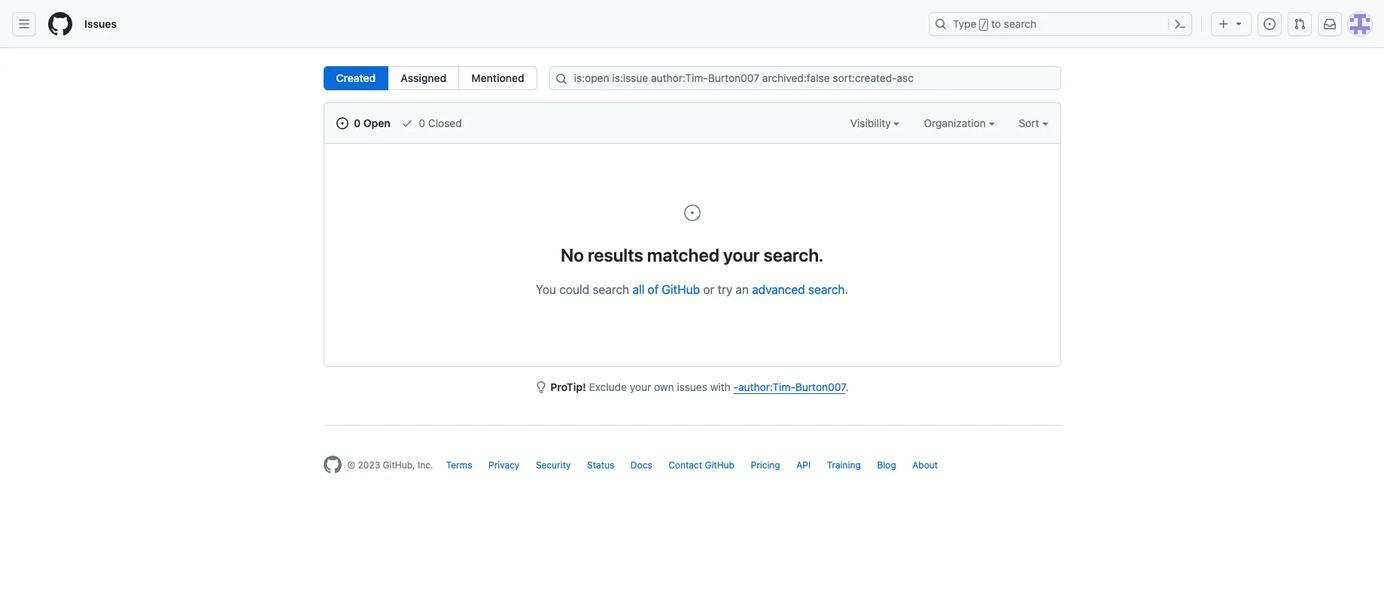 Task type: describe. For each thing, give the bounding box(es) containing it.
organization
[[924, 117, 989, 130]]

0 horizontal spatial github
[[662, 283, 700, 297]]

issue opened image inside 0 open link
[[336, 117, 348, 130]]

no results matched your search.
[[561, 245, 824, 266]]

security link
[[536, 460, 571, 471]]

check image
[[401, 117, 413, 130]]

try
[[718, 283, 733, 297]]

docs
[[631, 460, 653, 471]]

you could search all of github or try an advanced search .
[[536, 283, 849, 297]]

2023
[[358, 460, 380, 471]]

issues element
[[323, 66, 537, 90]]

homepage image
[[323, 456, 341, 474]]

git pull request image
[[1294, 18, 1306, 30]]

status link
[[587, 460, 615, 471]]

0 closed
[[416, 117, 462, 130]]

api link
[[797, 460, 811, 471]]

api
[[797, 460, 811, 471]]

type
[[953, 17, 977, 30]]

status
[[587, 460, 615, 471]]

advanced search link
[[752, 283, 845, 297]]

about link
[[913, 460, 938, 471]]

/
[[982, 20, 987, 30]]

type / to search
[[953, 17, 1037, 30]]

pricing
[[751, 460, 781, 471]]

with
[[711, 381, 731, 394]]

an
[[736, 283, 749, 297]]

notifications image
[[1325, 18, 1337, 30]]

github inside footer
[[705, 460, 735, 471]]

2 vertical spatial issue opened image
[[683, 204, 701, 222]]

created link
[[323, 66, 389, 90]]

Search all issues text field
[[549, 66, 1061, 90]]

mentioned link
[[459, 66, 537, 90]]

sort button
[[1019, 115, 1049, 131]]

blog
[[878, 460, 897, 471]]

0 open
[[351, 117, 391, 130]]

matched
[[647, 245, 720, 266]]

to
[[992, 17, 1002, 30]]

©
[[348, 460, 356, 471]]

visibility button
[[851, 115, 900, 131]]

training link
[[827, 460, 861, 471]]

results
[[588, 245, 644, 266]]

-
[[734, 381, 739, 394]]

blog link
[[878, 460, 897, 471]]

0 vertical spatial issue opened image
[[1264, 18, 1276, 30]]

search image
[[555, 73, 568, 85]]

exclude
[[589, 381, 627, 394]]

0 for open
[[354, 117, 361, 130]]

inc.
[[418, 460, 433, 471]]

terms link
[[446, 460, 473, 471]]

footer containing © 2023 github, inc.
[[311, 425, 1073, 512]]

you
[[536, 283, 556, 297]]

0 for closed
[[419, 117, 426, 130]]

Issues search field
[[549, 66, 1061, 90]]

all
[[633, 283, 645, 297]]

assigned
[[401, 72, 447, 84]]

0 vertical spatial your
[[724, 245, 760, 266]]

no
[[561, 245, 584, 266]]

0 horizontal spatial search
[[593, 283, 630, 297]]

triangle down image
[[1233, 17, 1245, 29]]

all of github link
[[633, 283, 700, 297]]



Task type: locate. For each thing, give the bounding box(es) containing it.
burton007
[[796, 381, 846, 394]]

.
[[845, 283, 849, 297], [846, 381, 849, 394]]

your left own at the left of page
[[630, 381, 652, 394]]

visibility
[[851, 117, 894, 130]]

footer
[[311, 425, 1073, 512]]

protip!
[[551, 381, 586, 394]]

or
[[704, 283, 715, 297]]

1 horizontal spatial 0
[[419, 117, 426, 130]]

training
[[827, 460, 861, 471]]

your
[[724, 245, 760, 266], [630, 381, 652, 394]]

plus image
[[1218, 18, 1230, 30]]

open
[[364, 117, 391, 130]]

2 horizontal spatial search
[[1004, 17, 1037, 30]]

of
[[648, 283, 659, 297]]

github
[[662, 283, 700, 297], [705, 460, 735, 471]]

could
[[560, 283, 590, 297]]

command palette image
[[1175, 18, 1187, 30]]

0
[[354, 117, 361, 130], [419, 117, 426, 130]]

github,
[[383, 460, 415, 471]]

1 vertical spatial github
[[705, 460, 735, 471]]

your up an
[[724, 245, 760, 266]]

contact
[[669, 460, 703, 471]]

0 open link
[[336, 115, 391, 131]]

1 vertical spatial your
[[630, 381, 652, 394]]

2 horizontal spatial issue opened image
[[1264, 18, 1276, 30]]

privacy link
[[489, 460, 520, 471]]

issues
[[677, 381, 708, 394]]

search left all
[[593, 283, 630, 297]]

issue opened image left git pull request "image"
[[1264, 18, 1276, 30]]

issue opened image left '0 open'
[[336, 117, 348, 130]]

about
[[913, 460, 938, 471]]

privacy
[[489, 460, 520, 471]]

1 horizontal spatial your
[[724, 245, 760, 266]]

organization button
[[924, 115, 995, 131]]

light bulb image
[[536, 382, 548, 394]]

search
[[1004, 17, 1037, 30], [593, 283, 630, 297], [809, 283, 845, 297]]

security
[[536, 460, 571, 471]]

issue opened image
[[1264, 18, 1276, 30], [336, 117, 348, 130], [683, 204, 701, 222]]

1 vertical spatial .
[[846, 381, 849, 394]]

sort
[[1019, 117, 1040, 130]]

mentioned
[[472, 72, 525, 84]]

terms
[[446, 460, 473, 471]]

protip! exclude your own issues with -author:tim-burton007 .
[[551, 381, 849, 394]]

0 horizontal spatial issue opened image
[[336, 117, 348, 130]]

1 0 from the left
[[354, 117, 361, 130]]

0 left open
[[354, 117, 361, 130]]

1 horizontal spatial github
[[705, 460, 735, 471]]

issue opened image up no results matched your search.
[[683, 204, 701, 222]]

2 0 from the left
[[419, 117, 426, 130]]

0 closed link
[[401, 115, 462, 131]]

search.
[[764, 245, 824, 266]]

0 vertical spatial .
[[845, 283, 849, 297]]

pricing link
[[751, 460, 781, 471]]

author:tim-
[[739, 381, 796, 394]]

own
[[654, 381, 674, 394]]

0 right check icon
[[419, 117, 426, 130]]

created
[[336, 72, 376, 84]]

0 horizontal spatial your
[[630, 381, 652, 394]]

1 vertical spatial issue opened image
[[336, 117, 348, 130]]

0 horizontal spatial 0
[[354, 117, 361, 130]]

contact github link
[[669, 460, 735, 471]]

-author:tim-burton007 link
[[734, 381, 846, 394]]

0 inside "link"
[[419, 117, 426, 130]]

search down search.
[[809, 283, 845, 297]]

search right to
[[1004, 17, 1037, 30]]

github right contact
[[705, 460, 735, 471]]

issues
[[84, 17, 117, 30]]

homepage image
[[48, 12, 72, 36]]

advanced
[[752, 283, 806, 297]]

© 2023 github, inc.
[[348, 460, 433, 471]]

1 horizontal spatial issue opened image
[[683, 204, 701, 222]]

closed
[[428, 117, 462, 130]]

contact github
[[669, 460, 735, 471]]

1 horizontal spatial search
[[809, 283, 845, 297]]

assigned link
[[388, 66, 460, 90]]

github right of
[[662, 283, 700, 297]]

docs link
[[631, 460, 653, 471]]

0 vertical spatial github
[[662, 283, 700, 297]]



Task type: vqa. For each thing, say whether or not it's contained in the screenshot.
Terms
yes



